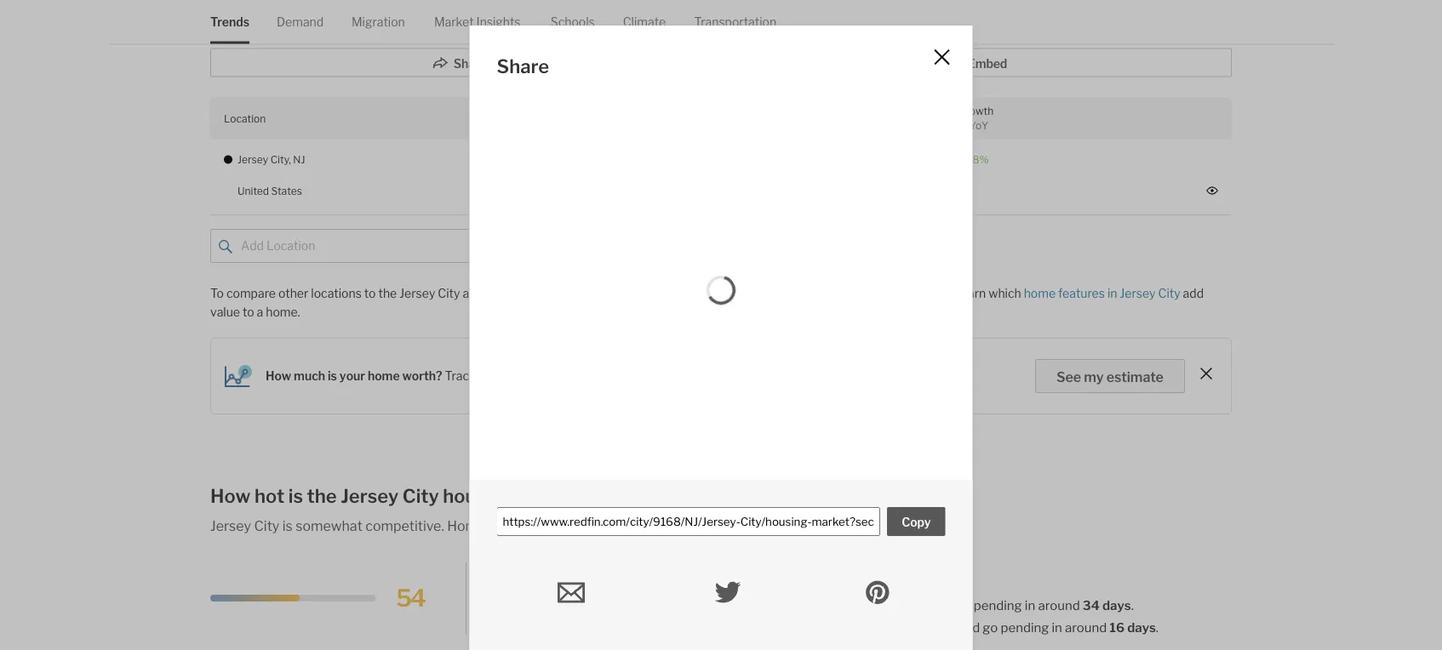 Task type: locate. For each thing, give the bounding box(es) containing it.
market insights
[[434, 14, 521, 29]]

0 horizontal spatial to
[[243, 305, 254, 319]]

list up above
[[878, 598, 896, 613]]

1 horizontal spatial list
[[905, 620, 923, 635]]

pending
[[974, 598, 1022, 613], [1001, 620, 1049, 635]]

competitive
[[565, 576, 655, 595]]

0 horizontal spatial a
[[257, 305, 263, 319]]

sell right homes
[[496, 518, 517, 534]]

hot
[[255, 485, 285, 508]]

home
[[362, 21, 389, 34], [1024, 286, 1056, 301], [368, 369, 400, 384]]

share inside share button
[[454, 56, 487, 71]]

city
[[438, 286, 460, 301], [1159, 286, 1181, 301], [403, 485, 439, 508], [254, 518, 280, 534]]

which
[[989, 286, 1022, 301]]

1 vertical spatial go
[[983, 620, 998, 635]]

value right the home's
[[548, 369, 578, 384]]

1 horizontal spatial redfin
[[490, 595, 526, 609]]

bar.
[[932, 286, 952, 301]]

state,
[[750, 286, 782, 301]]

1 vertical spatial 34
[[1083, 598, 1100, 613]]

your right track at left bottom
[[479, 369, 503, 384]]

jersey
[[238, 154, 268, 166], [400, 286, 435, 301], [1120, 286, 1156, 301], [341, 485, 399, 508], [210, 518, 251, 534]]

0 horizontal spatial redfin
[[257, 21, 288, 34]]

0 vertical spatial go
[[956, 598, 971, 613]]

a left city,
[[634, 286, 640, 301]]

homes up average
[[709, 576, 749, 591]]

it
[[656, 369, 663, 384]]

list right above
[[905, 620, 923, 635]]

to left home.
[[243, 305, 254, 319]]

learn
[[954, 286, 986, 301]]

public
[[497, 21, 526, 34]]

0 vertical spatial list
[[878, 598, 896, 613]]

1 vertical spatial a
[[257, 305, 263, 319]]

into
[[847, 286, 868, 301]]

to
[[364, 286, 376, 301], [243, 305, 254, 319], [666, 369, 678, 384]]

compare left it at the left of page
[[604, 369, 653, 384]]

some homes get multiple offers. the average homes  sell for around list price and  go pending in around 34 days . above list price and  go pending in around 16 days .
[[671, 576, 1159, 635]]

and
[[463, 286, 483, 301], [581, 369, 601, 384], [931, 598, 953, 613], [958, 620, 980, 635]]

0 horizontal spatial your
[[340, 369, 365, 384]]

sales.
[[721, 369, 752, 384]]

in
[[1108, 286, 1118, 301], [520, 518, 531, 534], [1025, 598, 1036, 613], [1052, 620, 1063, 635]]

0 vertical spatial price
[[899, 598, 929, 613]]

1 horizontal spatial compare
[[604, 369, 653, 384]]

enter
[[601, 286, 631, 301]]

0 vertical spatial redfin
[[257, 21, 288, 34]]

share inside share element
[[497, 55, 549, 78]]

0 vertical spatial .
[[1131, 598, 1134, 613]]

homes down get
[[748, 598, 788, 613]]

share button
[[210, 48, 714, 77]]

homes
[[709, 576, 749, 591], [748, 598, 788, 613]]

jersey city is somewhat competitive. homes sell in 34 days.
[[210, 518, 587, 534]]

2 your from the left
[[479, 369, 503, 384]]

1 horizontal spatial your
[[479, 369, 503, 384]]

34
[[534, 518, 552, 534], [1083, 598, 1100, 613]]

learn which home features in jersey city
[[952, 286, 1181, 301]]

somewhat competitive redfin compete score
[[483, 576, 655, 609]]

homes
[[447, 518, 493, 534]]

is right much
[[328, 369, 337, 384]]

to
[[210, 286, 224, 301]]

the up somewhat
[[307, 485, 337, 508]]

1 horizontal spatial how
[[266, 369, 291, 384]]

share element
[[497, 53, 918, 80]]

on
[[243, 21, 255, 34]]

0 vertical spatial how
[[266, 369, 291, 384]]

0 horizontal spatial go
[[956, 598, 971, 613]]

trends link
[[210, 0, 250, 44]]

0 horizontal spatial list
[[878, 598, 896, 613]]

sell left for
[[791, 598, 811, 613]]

0 vertical spatial sell
[[496, 518, 517, 534]]

price up above
[[899, 598, 929, 613]]

0 horizontal spatial .
[[1131, 598, 1134, 613]]

price right above
[[926, 620, 955, 635]]

list
[[878, 598, 896, 613], [905, 620, 923, 635]]

how much is your home worth? track your home's value and compare it to nearby sales.
[[266, 369, 752, 384]]

how left much
[[266, 369, 291, 384]]

see
[[1057, 369, 1082, 385]]

from
[[415, 21, 438, 34]]

%
[[958, 119, 968, 132]]

go
[[956, 598, 971, 613], [983, 620, 998, 635]]

home right which
[[1024, 286, 1056, 301]]

share dialog
[[470, 26, 973, 651]]

1 vertical spatial pending
[[1001, 620, 1049, 635]]

1 vertical spatial sell
[[791, 598, 811, 613]]

multiple
[[775, 576, 823, 591]]

is down hot
[[283, 518, 293, 534]]

0 vertical spatial value
[[210, 305, 240, 319]]

redfin right on
[[257, 21, 288, 34]]

1 vertical spatial .
[[1156, 620, 1159, 635]]

city down hot
[[254, 518, 280, 534]]

somewhat
[[483, 576, 562, 595]]

is for somewhat
[[283, 518, 293, 534]]

0 vertical spatial home
[[362, 21, 389, 34]]

days
[[1103, 598, 1131, 613], [1128, 620, 1156, 635]]

city up track at left bottom
[[438, 286, 460, 301]]

0 vertical spatial is
[[328, 369, 337, 384]]

1 horizontal spatial 34
[[1083, 598, 1100, 613]]

redfin left compete
[[490, 595, 526, 609]]

1 horizontal spatial to
[[364, 286, 376, 301]]

,
[[596, 286, 599, 301]]

share
[[497, 55, 549, 78], [454, 56, 487, 71]]

None field
[[497, 508, 881, 536]]

how left hot
[[210, 485, 251, 508]]

1 horizontal spatial a
[[634, 286, 640, 301]]

transportation
[[694, 14, 777, 29]]

other
[[278, 286, 309, 301]]

1 vertical spatial to
[[243, 305, 254, 319]]

sell
[[496, 518, 517, 534], [791, 598, 811, 613]]

to right locations on the top of the page
[[364, 286, 376, 301]]

add value to a home.
[[210, 286, 1204, 319]]

your
[[340, 369, 365, 384], [479, 369, 503, 384]]

home left "worth?"
[[368, 369, 400, 384]]

the
[[379, 286, 397, 301], [871, 286, 889, 301], [307, 485, 337, 508]]

the right into
[[871, 286, 889, 301]]

trends
[[210, 14, 250, 29]]

is right hot
[[288, 485, 303, 508]]

1 vertical spatial redfin
[[490, 595, 526, 609]]

home's
[[506, 369, 546, 384]]

1 vertical spatial compare
[[604, 369, 653, 384]]

features
[[1059, 286, 1105, 301]]

how hot is the jersey city housing market?
[[210, 485, 592, 508]]

to right it at the left of page
[[666, 369, 678, 384]]

my
[[1084, 369, 1104, 385]]

to compare other locations to the jersey city and
[[210, 286, 486, 301]]

redfin inside somewhat competitive redfin compete score
[[490, 595, 526, 609]]

1 vertical spatial is
[[288, 485, 303, 508]]

home right of
[[362, 21, 389, 34]]

locations
[[311, 286, 362, 301]]

demand link
[[277, 0, 324, 44]]

average
[[697, 598, 745, 613]]

0 vertical spatial homes
[[709, 576, 749, 591]]

value down to
[[210, 305, 240, 319]]

is
[[328, 369, 337, 384], [288, 485, 303, 508], [283, 518, 293, 534]]

compare right to
[[226, 286, 276, 301]]

0 horizontal spatial how
[[210, 485, 251, 508]]

share down public at top
[[497, 55, 549, 78]]

0 horizontal spatial share
[[454, 56, 487, 71]]

code
[[817, 286, 844, 301]]

1 horizontal spatial value
[[548, 369, 578, 384]]

around
[[834, 598, 876, 613], [1038, 598, 1080, 613], [1065, 620, 1107, 635]]

how
[[266, 369, 291, 384], [210, 485, 251, 508]]

1 horizontal spatial .
[[1156, 620, 1159, 635]]

calculations
[[291, 21, 347, 34]]

days up 16
[[1103, 598, 1131, 613]]

and/or
[[464, 21, 495, 34]]

1 horizontal spatial share
[[497, 55, 549, 78]]

a inside add value to a home.
[[257, 305, 263, 319]]

2 vertical spatial is
[[283, 518, 293, 534]]

days right 16
[[1128, 620, 1156, 635]]

2 horizontal spatial to
[[666, 369, 678, 384]]

united states
[[238, 185, 302, 197]]

share down 'and/or'
[[454, 56, 487, 71]]

jersey city, nj
[[238, 154, 305, 166]]

0 horizontal spatial compare
[[226, 286, 276, 301]]

is for the
[[288, 485, 303, 508]]

compete
[[529, 595, 581, 609]]

1 vertical spatial list
[[905, 620, 923, 635]]

Add Location search field
[[210, 229, 483, 263]]

0 horizontal spatial 34
[[534, 518, 552, 534]]

a left home.
[[257, 305, 263, 319]]

score
[[583, 595, 616, 609]]

above
[[866, 620, 902, 635]]

1 horizontal spatial sell
[[791, 598, 811, 613]]

redfin
[[257, 21, 288, 34], [490, 595, 526, 609]]

some
[[671, 576, 706, 591]]

based on redfin calculations of home data from mls and/or public records.
[[210, 21, 567, 34]]

transportation link
[[694, 0, 777, 44]]

0 horizontal spatial value
[[210, 305, 240, 319]]

0 vertical spatial compare
[[226, 286, 276, 301]]

the right locations on the top of the page
[[379, 286, 397, 301]]

your right much
[[340, 369, 365, 384]]

1 vertical spatial how
[[210, 485, 251, 508]]



Task type: vqa. For each thing, say whether or not it's contained in the screenshot.
472K
no



Task type: describe. For each thing, give the bounding box(es) containing it.
value inside add value to a home.
[[210, 305, 240, 319]]

34 inside some homes get multiple offers. the average homes  sell for around list price and  go pending in around 34 days . above list price and  go pending in around 16 days .
[[1083, 598, 1100, 613]]

see my estimate
[[1057, 369, 1164, 385]]

search
[[892, 286, 929, 301]]

competitive.
[[366, 518, 444, 534]]

migration link
[[352, 0, 405, 44]]

1 horizontal spatial the
[[379, 286, 397, 301]]

1 vertical spatial homes
[[748, 598, 788, 613]]

how for how much is your home worth? track your home's value and compare it to nearby sales.
[[266, 369, 291, 384]]

somewhat
[[296, 518, 363, 534]]

copy
[[902, 516, 931, 530]]

based
[[210, 21, 240, 34]]

embed
[[968, 56, 1008, 71]]

redfin for based
[[257, 21, 288, 34]]

2 horizontal spatial the
[[871, 286, 889, 301]]

1 vertical spatial home
[[1024, 286, 1056, 301]]

housing
[[443, 485, 514, 508]]

0 vertical spatial days
[[1103, 598, 1131, 613]]

neighborhood,
[[667, 286, 748, 301]]

mls
[[440, 21, 462, 34]]

days.
[[555, 518, 587, 534]]

2 vertical spatial home
[[368, 369, 400, 384]]

market
[[434, 14, 474, 29]]

0 vertical spatial to
[[364, 286, 376, 301]]

much
[[294, 369, 325, 384]]

wrapper image
[[219, 240, 232, 254]]

sell inside some homes get multiple offers. the average homes  sell for around list price and  go pending in around 34 days . above list price and  go pending in around 16 days .
[[791, 598, 811, 613]]

nj
[[293, 154, 305, 166]]

growth
[[958, 105, 994, 118]]

migration
[[352, 14, 405, 29]]

climate link
[[623, 0, 666, 44]]

add
[[1183, 286, 1204, 301]]

market insights link
[[434, 0, 521, 44]]

1 your from the left
[[340, 369, 365, 384]]

city,
[[643, 286, 665, 301]]

data
[[391, 21, 412, 34]]

states
[[271, 185, 302, 197]]

how for how hot is the jersey city housing market?
[[210, 485, 251, 508]]

embed button
[[728, 48, 1232, 77]]

copy button
[[888, 508, 946, 536]]

schools link
[[551, 0, 595, 44]]

home.
[[266, 305, 300, 319]]

16
[[1110, 620, 1125, 635]]

the
[[671, 598, 694, 613]]

is for your
[[328, 369, 337, 384]]

see my estimate button
[[1035, 359, 1185, 393]]

0 vertical spatial 34
[[534, 518, 552, 534]]

location
[[224, 112, 266, 125]]

track
[[445, 369, 476, 384]]

for
[[814, 598, 831, 613]]

city up competitive.
[[403, 485, 439, 508]]

1 vertical spatial days
[[1128, 620, 1156, 635]]

54
[[396, 584, 425, 613]]

demand
[[277, 14, 324, 29]]

redfin for somewhat
[[490, 595, 526, 609]]

or
[[784, 286, 796, 301]]

zip
[[798, 286, 814, 301]]

1 vertical spatial price
[[926, 620, 955, 635]]

estimate
[[1107, 369, 1164, 385]]

1 horizontal spatial go
[[983, 620, 998, 635]]

0 vertical spatial pending
[[974, 598, 1022, 613]]

of
[[350, 21, 359, 34]]

schools
[[551, 14, 595, 29]]

offers.
[[826, 576, 864, 591]]

1 vertical spatial value
[[548, 369, 578, 384]]

nearby
[[680, 369, 719, 384]]

, enter a city, neighborhood, state, or zip code into the search bar.
[[596, 286, 952, 301]]

2 vertical spatial to
[[666, 369, 678, 384]]

+3.8%
[[958, 154, 989, 166]]

to inside add value to a home.
[[243, 305, 254, 319]]

none field inside share "dialog"
[[497, 508, 881, 536]]

city,
[[270, 154, 291, 166]]

track home value image
[[225, 365, 252, 388]]

0 horizontal spatial sell
[[496, 518, 517, 534]]

insights
[[477, 14, 521, 29]]

united
[[238, 185, 269, 197]]

0 vertical spatial a
[[634, 286, 640, 301]]

climate
[[623, 14, 666, 29]]

city left add
[[1159, 286, 1181, 301]]

worth?
[[402, 369, 442, 384]]

0 horizontal spatial the
[[307, 485, 337, 508]]

get
[[752, 576, 772, 591]]

market?
[[518, 485, 592, 508]]

records.
[[528, 21, 567, 34]]

growth % yoy
[[958, 105, 994, 132]]



